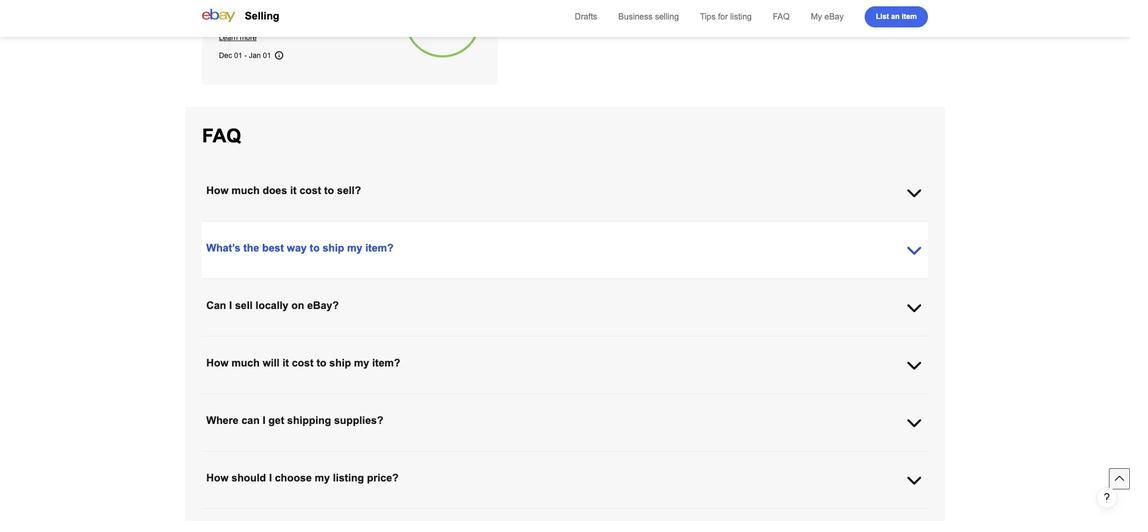 Task type: locate. For each thing, give the bounding box(es) containing it.
1 horizontal spatial receive
[[864, 280, 888, 288]]

sell down discount
[[235, 300, 253, 311]]

i right should
[[269, 472, 272, 484]]

sell?
[[337, 185, 361, 196]]

similar
[[503, 510, 525, 518]]

"ship
[[654, 280, 670, 288]]

item right an
[[902, 12, 917, 20]]

0 vertical spatial offer
[[622, 280, 637, 288]]

fees
[[274, 12, 288, 21]]

you right listing,
[[304, 337, 316, 346]]

pay no insertion fees for 200 auction-style or fixed price listings. learn more
[[219, 12, 383, 42]]

tips for listing
[[700, 12, 752, 21]]

the left the best
[[243, 242, 259, 254]]

my up provide
[[315, 472, 330, 484]]

how for how much does it cost to sell?
[[206, 185, 229, 196]]

pays,
[[551, 337, 569, 346]]

jan
[[249, 51, 261, 60]]

my up if
[[347, 242, 362, 254]]

list an item link
[[865, 6, 928, 27]]

if
[[347, 290, 351, 299]]

shipping
[[431, 280, 458, 288], [771, 280, 798, 288], [444, 337, 471, 346], [287, 415, 331, 426]]

offer down carrier. on the bottom left of the page
[[461, 290, 475, 299]]

0 vertical spatial listing
[[730, 12, 752, 21]]

1 vertical spatial cost
[[292, 357, 314, 369]]

or right scan
[[785, 337, 791, 346]]

to right prefer
[[732, 510, 738, 518]]

1 vertical spatial sell
[[740, 510, 751, 518]]

an
[[891, 12, 900, 20]]

qr left code
[[624, 337, 635, 346]]

1 horizontal spatial choose
[[367, 280, 391, 288]]

cost down listing,
[[292, 357, 314, 369]]

1 horizontal spatial from
[[672, 280, 687, 288]]

my ebay link
[[811, 12, 844, 21]]

i down discount
[[229, 300, 232, 311]]

0 vertical spatial choose
[[367, 280, 391, 288]]

with right enter
[[812, 337, 825, 346]]

can left scan
[[753, 337, 765, 346]]

labels
[[800, 280, 820, 288]]

also
[[445, 290, 459, 299]]

creating
[[236, 337, 262, 346]]

1 horizontal spatial more
[[330, 520, 347, 521]]

listing right "tips"
[[730, 12, 752, 21]]

how
[[681, 510, 694, 518]]

you
[[339, 280, 351, 288], [353, 290, 365, 299], [304, 337, 316, 346], [739, 337, 751, 346], [411, 510, 423, 518], [565, 510, 577, 518], [696, 510, 708, 518]]

provides
[[234, 280, 262, 288]]

1 horizontal spatial offer
[[461, 290, 475, 299]]

more down listings.
[[240, 33, 257, 42]]

more inside pay no insertion fees for 200 auction-style or fixed price listings. learn more
[[240, 33, 257, 42]]

from down provides
[[244, 290, 259, 299]]

for left 200 at the left top of the page
[[290, 12, 299, 21]]

2 vertical spatial i
[[269, 472, 272, 484]]

0 horizontal spatial we
[[268, 510, 277, 518]]

much down creating
[[232, 357, 260, 369]]

to right will
[[317, 357, 327, 369]]

selling
[[245, 10, 279, 22]]

what's the best way to ship my item?
[[206, 242, 394, 254]]

can left the get
[[241, 415, 260, 426]]

offer left free
[[622, 280, 637, 288]]

shipping right the get
[[287, 415, 331, 426]]

1 vertical spatial offer
[[461, 290, 475, 299]]

can up auctions
[[279, 510, 291, 518]]

0 vertical spatial my
[[347, 242, 362, 254]]

1 horizontal spatial we
[[300, 290, 310, 299]]

dec 01 - jan 01
[[219, 51, 271, 60]]

2 horizontal spatial i
[[269, 472, 272, 484]]

you right if
[[353, 290, 365, 299]]

0 horizontal spatial offer
[[332, 337, 346, 346]]

1 vertical spatial with
[[812, 337, 825, 346]]

to right the way
[[310, 242, 320, 254]]

can up how much will it cost to ship my item?
[[318, 337, 330, 346]]

listings.
[[237, 23, 262, 31]]

1 horizontal spatial listing
[[730, 12, 752, 21]]

or left buy
[[791, 510, 797, 518]]

01 right jan
[[263, 51, 271, 60]]

0 vertical spatial or
[[359, 12, 365, 21]]

your
[[538, 280, 553, 288], [754, 280, 769, 288], [264, 337, 279, 346], [597, 510, 612, 518]]

local inside ebay provides recommendations, but you can choose a preferred shipping carrier. can't make it to your local dropoff? some offer free "ship from home" pickup. print your shipping labels with ebay to receive a discount from the carriers we work with. if you don't have a printer, we also offer qr codes for ebay labels.
[[555, 280, 570, 288]]

on down carriers
[[291, 300, 304, 311]]

2 horizontal spatial on
[[671, 510, 679, 518]]

local left pickup
[[348, 337, 364, 346]]

item?
[[365, 242, 394, 254], [372, 357, 400, 369]]

0 horizontal spatial more
[[240, 33, 257, 42]]

item left the depend
[[614, 510, 628, 518]]

printer,
[[409, 290, 432, 299]]

0 vertical spatial faq
[[773, 12, 790, 21]]

1 horizontal spatial qr
[[624, 337, 635, 346]]

0 vertical spatial receive
[[864, 280, 888, 288]]

i for can
[[263, 415, 266, 426]]

0 horizontal spatial choose
[[275, 472, 312, 484]]

for
[[290, 12, 299, 21], [718, 12, 728, 21], [512, 290, 521, 299], [401, 510, 409, 518], [259, 520, 268, 521]]

0 horizontal spatial listing
[[333, 472, 364, 484]]

with
[[822, 280, 835, 288], [812, 337, 825, 346]]

0 vertical spatial cost
[[300, 185, 321, 196]]

more right create on the bottom of page
[[330, 520, 347, 521]]

the up locally
[[261, 290, 271, 299]]

0 horizontal spatial from
[[244, 290, 259, 299]]

when
[[215, 337, 234, 346]]

with.
[[329, 290, 344, 299]]

your up labels.
[[538, 280, 553, 288]]

local
[[555, 280, 570, 288], [348, 337, 364, 346]]

price up learn
[[219, 23, 235, 31]]

and
[[655, 337, 668, 346]]

your inside for most items, we can provide a price recommendation for you based on recently sold, similar items. how you price your item can depend on how you prefer to sell it—auction or buy it now. choose a lower starting price for auctions to create more interest.
[[597, 510, 612, 518]]

for down items,
[[259, 520, 268, 521]]

we left the also
[[434, 290, 443, 299]]

the left the app
[[827, 337, 838, 346]]

0 vertical spatial qr
[[477, 290, 488, 299]]

my down pickup
[[354, 357, 369, 369]]

0 vertical spatial much
[[232, 185, 260, 196]]

can left the depend
[[630, 510, 642, 518]]

1 horizontal spatial sell
[[740, 510, 751, 518]]

how for how should i choose my listing price?
[[206, 472, 229, 484]]

0 horizontal spatial qr
[[477, 290, 488, 299]]

the
[[243, 242, 259, 254], [261, 290, 271, 299], [518, 337, 529, 346], [827, 337, 838, 346], [888, 337, 899, 346]]

0 vertical spatial sell
[[235, 300, 253, 311]]

2 vertical spatial or
[[791, 510, 797, 518]]

0 horizontal spatial sell
[[235, 300, 253, 311]]

code,
[[698, 337, 716, 346]]

where can i get shipping supplies?
[[206, 415, 383, 426]]

ebay?
[[307, 300, 339, 311]]

you right how
[[696, 510, 708, 518]]

0 horizontal spatial 01
[[234, 51, 242, 60]]

local up labels.
[[555, 280, 570, 288]]

a
[[393, 280, 397, 288], [890, 280, 894, 288], [403, 290, 407, 299], [618, 337, 622, 346], [670, 337, 674, 346], [319, 510, 324, 518], [866, 510, 870, 518]]

can
[[353, 280, 365, 288], [318, 337, 330, 346], [753, 337, 765, 346], [241, 415, 260, 426], [279, 510, 291, 518], [630, 510, 642, 518]]

i left the get
[[263, 415, 266, 426]]

01 left -
[[234, 51, 242, 60]]

in
[[436, 337, 442, 346]]

discount
[[215, 290, 242, 299]]

listing left price?
[[333, 472, 364, 484]]

cost right does
[[300, 185, 321, 196]]

ebay right labels
[[837, 280, 854, 288]]

your left listing,
[[264, 337, 279, 346]]

ship
[[323, 242, 344, 254], [329, 357, 351, 369]]

my ebay
[[811, 12, 844, 21]]

shipping up the also
[[431, 280, 458, 288]]

item? up the don't
[[365, 242, 394, 254]]

1 much from the top
[[232, 185, 260, 196]]

we up auctions
[[268, 510, 277, 518]]

from right "ship
[[672, 280, 687, 288]]

on
[[291, 300, 304, 311], [448, 510, 456, 518], [671, 510, 679, 518]]

0 vertical spatial more
[[240, 33, 257, 42]]

will
[[263, 357, 280, 369]]

on right based
[[448, 510, 456, 518]]

0 horizontal spatial item
[[614, 510, 628, 518]]

it inside when creating your listing, you can offer local pickup by selecting it in shipping details. once the buyer pays, they'll receive a qr code and a 6-digit code, which you can scan or enter with the app to confirm the sale.
[[430, 337, 434, 346]]

listing
[[730, 12, 752, 21], [333, 472, 364, 484]]

what's
[[206, 242, 241, 254]]

it left in
[[430, 337, 434, 346]]

selling
[[655, 12, 679, 21]]

your left the depend
[[597, 510, 612, 518]]

0 horizontal spatial receive
[[592, 337, 616, 346]]

how for how much will it cost to ship my item?
[[206, 357, 229, 369]]

listing,
[[281, 337, 302, 346]]

offer
[[622, 280, 637, 288], [461, 290, 475, 299], [332, 337, 346, 346]]

qr inside when creating your listing, you can offer local pickup by selecting it in shipping details. once the buyer pays, they'll receive a qr code and a 6-digit code, which you can scan or enter with the app to confirm the sale.
[[624, 337, 635, 346]]

0 horizontal spatial faq
[[202, 125, 241, 147]]

1 vertical spatial receive
[[592, 337, 616, 346]]

price
[[219, 23, 235, 31], [326, 510, 342, 518], [579, 510, 595, 518], [241, 520, 257, 521]]

you left based
[[411, 510, 423, 518]]

much left does
[[232, 185, 260, 196]]

with right labels
[[822, 280, 835, 288]]

1 vertical spatial item
[[614, 510, 628, 518]]

qr down can't in the bottom of the page
[[477, 290, 488, 299]]

sell right prefer
[[740, 510, 751, 518]]

it right make
[[524, 280, 528, 288]]

1 vertical spatial much
[[232, 357, 260, 369]]

shipping inside when creating your listing, you can offer local pickup by selecting it in shipping details. once the buyer pays, they'll receive a qr code and a 6-digit code, which you can scan or enter with the app to confirm the sale.
[[444, 337, 471, 346]]

for down make
[[512, 290, 521, 299]]

to left the sell?
[[324, 185, 334, 196]]

on left how
[[671, 510, 679, 518]]

qr inside ebay provides recommendations, but you can choose a preferred shipping carrier. can't make it to your local dropoff? some offer free "ship from home" pickup. print your shipping labels with ebay to receive a discount from the carriers we work with. if you don't have a printer, we also offer qr codes for ebay labels.
[[477, 290, 488, 299]]

we left the work
[[300, 290, 310, 299]]

tips for listing link
[[700, 12, 752, 21]]

0 horizontal spatial local
[[348, 337, 364, 346]]

2 much from the top
[[232, 357, 260, 369]]

you up if
[[339, 280, 351, 288]]

choose up the don't
[[367, 280, 391, 288]]

0 vertical spatial with
[[822, 280, 835, 288]]

1 vertical spatial i
[[263, 415, 266, 426]]

price right the items.
[[579, 510, 595, 518]]

faq
[[773, 12, 790, 21], [202, 125, 241, 147]]

price up create on the bottom of page
[[326, 510, 342, 518]]

choose up provide
[[275, 472, 312, 484]]

can right but
[[353, 280, 365, 288]]

we
[[300, 290, 310, 299], [434, 290, 443, 299], [268, 510, 277, 518]]

the inside ebay provides recommendations, but you can choose a preferred shipping carrier. can't make it to your local dropoff? some offer free "ship from home" pickup. print your shipping labels with ebay to receive a discount from the carriers we work with. if you don't have a printer, we also offer qr codes for ebay labels.
[[261, 290, 271, 299]]

it
[[290, 185, 297, 196], [524, 280, 528, 288], [430, 337, 434, 346], [283, 357, 289, 369]]

sale.
[[215, 348, 230, 356]]

how inside for most items, we can provide a price recommendation for you based on recently sold, similar items. how you price your item can depend on how you prefer to sell it—auction or buy it now. choose a lower starting price for auctions to create more interest.
[[549, 510, 563, 518]]

1 horizontal spatial faq
[[773, 12, 790, 21]]

0 vertical spatial local
[[555, 280, 570, 288]]

1 vertical spatial qr
[[624, 337, 635, 346]]

item? down by
[[372, 357, 400, 369]]

1 horizontal spatial item
[[902, 12, 917, 20]]

1 vertical spatial more
[[330, 520, 347, 521]]

where
[[206, 415, 239, 426]]

we inside for most items, we can provide a price recommendation for you based on recently sold, similar items. how you price your item can depend on how you prefer to sell it—auction or buy it now. choose a lower starting price for auctions to create more interest.
[[268, 510, 277, 518]]

once
[[499, 337, 516, 346]]

ebay right my
[[825, 12, 844, 21]]

labels.
[[542, 290, 563, 299]]

offer left pickup
[[332, 337, 346, 346]]

6-
[[676, 337, 682, 346]]

1 vertical spatial local
[[348, 337, 364, 346]]

much for will
[[232, 357, 260, 369]]

2 horizontal spatial offer
[[622, 280, 637, 288]]

cost for does
[[300, 185, 321, 196]]

or right style
[[359, 12, 365, 21]]

2 vertical spatial offer
[[332, 337, 346, 346]]

1 vertical spatial or
[[785, 337, 791, 346]]

supplies?
[[334, 415, 383, 426]]

1 horizontal spatial local
[[555, 280, 570, 288]]

business selling link
[[618, 12, 679, 21]]

local inside when creating your listing, you can offer local pickup by selecting it in shipping details. once the buyer pays, they'll receive a qr code and a 6-digit code, which you can scan or enter with the app to confirm the sale.
[[348, 337, 364, 346]]

buy
[[799, 510, 812, 518]]

receive
[[864, 280, 888, 288], [592, 337, 616, 346]]

0 horizontal spatial i
[[229, 300, 232, 311]]

but
[[326, 280, 337, 288]]

to right the app
[[854, 337, 860, 346]]

item inside for most items, we can provide a price recommendation for you based on recently sold, similar items. how you price your item can depend on how you prefer to sell it—auction or buy it now. choose a lower starting price for auctions to create more interest.
[[614, 510, 628, 518]]

some
[[601, 280, 620, 288]]

1 vertical spatial from
[[244, 290, 259, 299]]

shipping right in
[[444, 337, 471, 346]]

1 horizontal spatial i
[[263, 415, 266, 426]]

2 horizontal spatial we
[[434, 290, 443, 299]]

auction-
[[315, 12, 341, 21]]

free
[[639, 280, 652, 288]]

how
[[206, 185, 229, 196], [206, 357, 229, 369], [206, 472, 229, 484], [549, 510, 563, 518]]

ebay
[[825, 12, 844, 21], [215, 280, 232, 288], [837, 280, 854, 288], [523, 290, 540, 299]]

or
[[359, 12, 365, 21], [785, 337, 791, 346], [791, 510, 797, 518]]

1 horizontal spatial 01
[[263, 51, 271, 60]]



Task type: vqa. For each thing, say whether or not it's contained in the screenshot.
1
no



Task type: describe. For each thing, give the bounding box(es) containing it.
business selling
[[618, 12, 679, 21]]

list
[[876, 12, 889, 20]]

can
[[206, 300, 226, 311]]

can i sell locally on ebay?
[[206, 300, 339, 311]]

tips
[[700, 12, 716, 21]]

carriers
[[273, 290, 298, 299]]

can inside ebay provides recommendations, but you can choose a preferred shipping carrier. can't make it to your local dropoff? some offer free "ship from home" pickup. print your shipping labels with ebay to receive a discount from the carriers we work with. if you don't have a printer, we also offer qr codes for ebay labels.
[[353, 280, 365, 288]]

details.
[[473, 337, 497, 346]]

pickup.
[[712, 280, 735, 288]]

locally
[[256, 300, 288, 311]]

work
[[312, 290, 327, 299]]

more inside for most items, we can provide a price recommendation for you based on recently sold, similar items. how you price your item can depend on how you prefer to sell it—auction or buy it now. choose a lower starting price for auctions to create more interest.
[[330, 520, 347, 521]]

how much will it cost to ship my item?
[[206, 357, 400, 369]]

or inside for most items, we can provide a price recommendation for you based on recently sold, similar items. how you price your item can depend on how you prefer to sell it—auction or buy it now. choose a lower starting price for auctions to create more interest.
[[791, 510, 797, 518]]

my
[[811, 12, 822, 21]]

carrier.
[[460, 280, 483, 288]]

when creating your listing, you can offer local pickup by selecting it in shipping details. once the buyer pays, they'll receive a qr code and a 6-digit code, which you can scan or enter with the app to confirm the sale.
[[215, 337, 899, 356]]

choose
[[839, 510, 864, 518]]

0 vertical spatial item
[[902, 12, 917, 20]]

you right the items.
[[565, 510, 577, 518]]

with inside when creating your listing, you can offer local pickup by selecting it in shipping details. once the buyer pays, they'll receive a qr code and a 6-digit code, which you can scan or enter with the app to confirm the sale.
[[812, 337, 825, 346]]

no
[[234, 12, 242, 21]]

help, opens dialogs image
[[1102, 493, 1112, 503]]

it
[[814, 510, 818, 518]]

codes
[[491, 290, 510, 299]]

the right confirm
[[888, 337, 899, 346]]

it right will
[[283, 357, 289, 369]]

they'll
[[571, 337, 590, 346]]

insertion
[[244, 12, 272, 21]]

for inside pay no insertion fees for 200 auction-style or fixed price listings. learn more
[[290, 12, 299, 21]]

dec
[[219, 51, 232, 60]]

to down provide
[[299, 520, 306, 521]]

app
[[840, 337, 852, 346]]

based
[[425, 510, 446, 518]]

for inside ebay provides recommendations, but you can choose a preferred shipping carrier. can't make it to your local dropoff? some offer free "ship from home" pickup. print your shipping labels with ebay to receive a discount from the carriers we work with. if you don't have a printer, we also offer qr codes for ebay labels.
[[512, 290, 521, 299]]

should
[[232, 472, 266, 484]]

for most items, we can provide a price recommendation for you based on recently sold, similar items. how you price your item can depend on how you prefer to sell it—auction or buy it now. choose a lower starting price for auctions to create more interest.
[[215, 510, 890, 521]]

the right once
[[518, 337, 529, 346]]

pickup
[[366, 337, 387, 346]]

1 vertical spatial ship
[[329, 357, 351, 369]]

200
[[301, 12, 313, 21]]

prefer
[[710, 510, 730, 518]]

1 vertical spatial my
[[354, 357, 369, 369]]

it—auction
[[753, 510, 789, 518]]

lower
[[873, 510, 890, 518]]

recommendation
[[344, 510, 399, 518]]

items,
[[246, 510, 266, 518]]

you right which
[[739, 337, 751, 346]]

1 horizontal spatial on
[[448, 510, 456, 518]]

1 vertical spatial listing
[[333, 472, 364, 484]]

your right print
[[754, 280, 769, 288]]

most
[[228, 510, 244, 518]]

price down items,
[[241, 520, 257, 521]]

learn more link
[[219, 33, 257, 42]]

it inside ebay provides recommendations, but you can choose a preferred shipping carrier. can't make it to your local dropoff? some offer free "ship from home" pickup. print your shipping labels with ebay to receive a discount from the carriers we work with. if you don't have a printer, we also offer qr codes for ebay labels.
[[524, 280, 528, 288]]

auctions
[[270, 520, 297, 521]]

business
[[618, 12, 653, 21]]

1 vertical spatial choose
[[275, 472, 312, 484]]

drafts link
[[575, 12, 597, 21]]

fixed
[[367, 12, 383, 21]]

1 01 from the left
[[234, 51, 242, 60]]

which
[[718, 337, 737, 346]]

shipping left labels
[[771, 280, 798, 288]]

1 vertical spatial faq
[[202, 125, 241, 147]]

confirm
[[862, 337, 886, 346]]

interest.
[[349, 520, 375, 521]]

home"
[[689, 280, 710, 288]]

1 vertical spatial item?
[[372, 357, 400, 369]]

enter
[[793, 337, 810, 346]]

with inside ebay provides recommendations, but you can choose a preferred shipping carrier. can't make it to your local dropoff? some offer free "ship from home" pickup. print your shipping labels with ebay to receive a discount from the carriers we work with. if you don't have a printer, we also offer qr codes for ebay labels.
[[822, 280, 835, 288]]

way
[[287, 242, 307, 254]]

items.
[[527, 510, 547, 518]]

to inside when creating your listing, you can offer local pickup by selecting it in shipping details. once the buyer pays, they'll receive a qr code and a 6-digit code, which you can scan or enter with the app to confirm the sale.
[[854, 337, 860, 346]]

receive inside when creating your listing, you can offer local pickup by selecting it in shipping details. once the buyer pays, they'll receive a qr code and a 6-digit code, which you can scan or enter with the app to confirm the sale.
[[592, 337, 616, 346]]

for right "tips"
[[718, 12, 728, 21]]

for
[[215, 510, 226, 518]]

0 vertical spatial ship
[[323, 242, 344, 254]]

code
[[637, 337, 653, 346]]

drafts
[[575, 12, 597, 21]]

much for does
[[232, 185, 260, 196]]

ebay left labels.
[[523, 290, 540, 299]]

ebay provides recommendations, but you can choose a preferred shipping carrier. can't make it to your local dropoff? some offer free "ship from home" pickup. print your shipping labels with ebay to receive a discount from the carriers we work with. if you don't have a printer, we also offer qr codes for ebay labels.
[[215, 280, 894, 299]]

2 01 from the left
[[263, 51, 271, 60]]

to right make
[[530, 280, 536, 288]]

to right labels
[[856, 280, 862, 288]]

price inside pay no insertion fees for 200 auction-style or fixed price listings. learn more
[[219, 23, 235, 31]]

starting
[[215, 520, 239, 521]]

cost for will
[[292, 357, 314, 369]]

or inside pay no insertion fees for 200 auction-style or fixed price listings. learn more
[[359, 12, 365, 21]]

print
[[737, 280, 752, 288]]

your inside when creating your listing, you can offer local pickup by selecting it in shipping details. once the buyer pays, they'll receive a qr code and a 6-digit code, which you can scan or enter with the app to confirm the sale.
[[264, 337, 279, 346]]

style
[[341, 12, 357, 21]]

0 vertical spatial item?
[[365, 242, 394, 254]]

selecting
[[399, 337, 428, 346]]

0 horizontal spatial on
[[291, 300, 304, 311]]

receive inside ebay provides recommendations, but you can choose a preferred shipping carrier. can't make it to your local dropoff? some offer free "ship from home" pickup. print your shipping labels with ebay to receive a discount from the carriers we work with. if you don't have a printer, we also offer qr codes for ebay labels.
[[864, 280, 888, 288]]

or inside when creating your listing, you can offer local pickup by selecting it in shipping details. once the buyer pays, they'll receive a qr code and a 6-digit code, which you can scan or enter with the app to confirm the sale.
[[785, 337, 791, 346]]

i for should
[[269, 472, 272, 484]]

how should i choose my listing price?
[[206, 472, 399, 484]]

offer inside when creating your listing, you can offer local pickup by selecting it in shipping details. once the buyer pays, they'll receive a qr code and a 6-digit code, which you can scan or enter with the app to confirm the sale.
[[332, 337, 346, 346]]

0 vertical spatial from
[[672, 280, 687, 288]]

provide
[[293, 510, 317, 518]]

2 vertical spatial my
[[315, 472, 330, 484]]

depend
[[644, 510, 668, 518]]

0 vertical spatial i
[[229, 300, 232, 311]]

sold,
[[486, 510, 501, 518]]

list an item
[[876, 12, 917, 20]]

digit
[[682, 337, 696, 346]]

learn
[[219, 33, 238, 42]]

pay
[[219, 12, 232, 21]]

sell inside for most items, we can provide a price recommendation for you based on recently sold, similar items. how you price your item can depend on how you prefer to sell it—auction or buy it now. choose a lower starting price for auctions to create more interest.
[[740, 510, 751, 518]]

price?
[[367, 472, 399, 484]]

best
[[262, 242, 284, 254]]

faq link
[[773, 12, 790, 21]]

ebay up discount
[[215, 280, 232, 288]]

it right does
[[290, 185, 297, 196]]

create
[[308, 520, 328, 521]]

by
[[389, 337, 397, 346]]

choose inside ebay provides recommendations, but you can choose a preferred shipping carrier. can't make it to your local dropoff? some offer free "ship from home" pickup. print your shipping labels with ebay to receive a discount from the carriers we work with. if you don't have a printer, we also offer qr codes for ebay labels.
[[367, 280, 391, 288]]

how much does it cost to sell?
[[206, 185, 361, 196]]

recommendations,
[[264, 280, 324, 288]]

make
[[504, 280, 522, 288]]

get
[[268, 415, 284, 426]]

does
[[263, 185, 287, 196]]

scan
[[767, 337, 783, 346]]

for left based
[[401, 510, 409, 518]]



